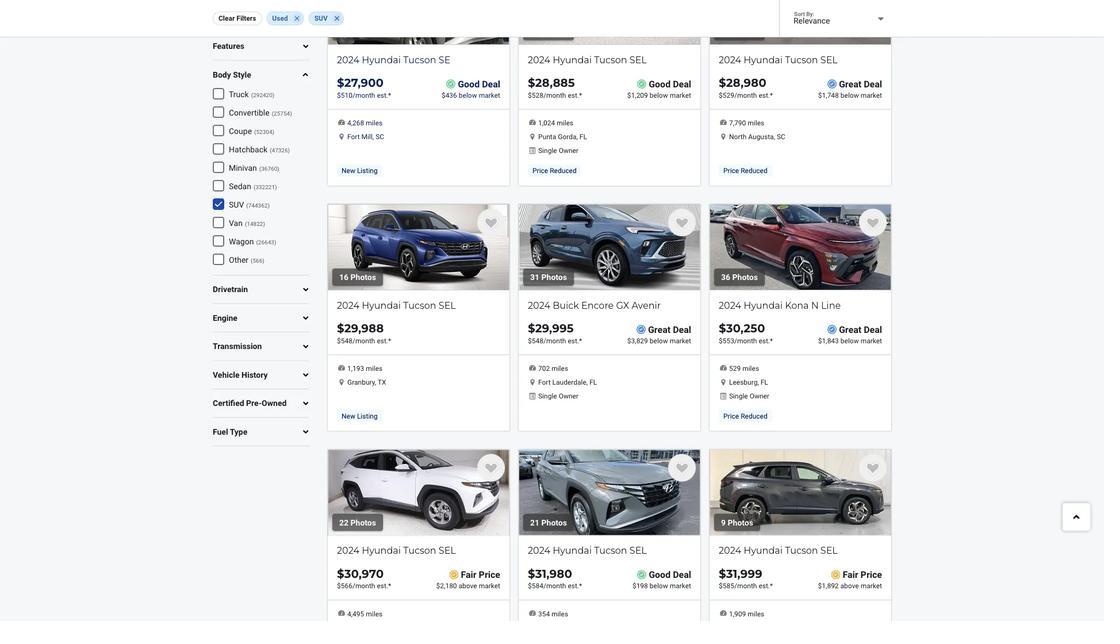 Task type: locate. For each thing, give the bounding box(es) containing it.
market right $436
[[479, 91, 501, 99]]

miles up mill
[[366, 119, 383, 127]]

tucson for 31,999
[[786, 545, 819, 556]]

/month est.* down 31,980
[[544, 582, 582, 590]]

6
[[340, 27, 344, 36]]

market for 31,999
[[861, 582, 883, 590]]

( inside wagon ( 26643 )
[[256, 239, 258, 246]]

fort
[[348, 133, 360, 141], [539, 378, 551, 386]]

convertible
[[229, 108, 270, 118]]

(
[[251, 92, 253, 99], [272, 110, 274, 117], [254, 128, 256, 135], [270, 147, 272, 154], [259, 165, 261, 172], [254, 184, 256, 191], [246, 202, 248, 209], [245, 221, 247, 227], [256, 239, 258, 246], [251, 257, 253, 264]]

2 above from the left
[[841, 582, 860, 590]]

fair
[[461, 570, 477, 581], [843, 570, 859, 581]]

( up 52304
[[272, 110, 274, 117]]

0 horizontal spatial fair
[[461, 570, 477, 581]]

) inside other ( 566 )
[[263, 257, 265, 264]]

great deal up $3,829 below market
[[648, 324, 692, 335]]

0 horizontal spatial fair price
[[461, 570, 501, 581]]

market for 27,900
[[479, 91, 501, 99]]

2024 up "30,970"
[[337, 545, 360, 556]]

548 inside $ 29,988 $ 548 /month est.*
[[341, 337, 353, 345]]

single owner for 29,995
[[539, 392, 579, 400]]

0 horizontal spatial 566
[[253, 257, 263, 264]]

suv inside button
[[315, 14, 328, 22]]

1 horizontal spatial fair
[[843, 570, 859, 581]]

avenir
[[632, 300, 661, 311]]

good for 28,885
[[649, 79, 671, 89]]

1 fair from the left
[[461, 570, 477, 581]]

certified pre-owned
[[213, 399, 287, 408]]

above for 30,970
[[459, 582, 477, 590]]

price reduced down the punta
[[533, 167, 577, 175]]

/month est.* inside $ 29,988 $ 548 /month est.*
[[353, 337, 391, 345]]

( inside coupe ( 52304 )
[[254, 128, 256, 135]]

548 for 29,995
[[532, 337, 544, 345]]

702
[[539, 365, 550, 373]]

fair price for 30,970
[[461, 570, 501, 581]]

hyundai up "28,980"
[[744, 54, 783, 65]]

/month est.* inside the $ 31,999 $ 585 /month est.*
[[735, 582, 774, 590]]

2 new listing from the top
[[342, 412, 378, 420]]

hyundai up 31,980
[[553, 545, 592, 556]]

31,980
[[536, 567, 573, 581]]

2 548 from the left
[[532, 337, 544, 345]]

2 horizontal spatial fl
[[761, 378, 769, 386]]

( for minivan
[[259, 165, 261, 172]]

2 fair from the left
[[843, 570, 859, 581]]

above
[[459, 582, 477, 590], [841, 582, 860, 590]]

sel
[[630, 54, 647, 65], [821, 54, 838, 65], [439, 300, 456, 311], [439, 545, 456, 556], [630, 545, 647, 556], [821, 545, 838, 556]]

) inside minivan ( 36760 )
[[278, 165, 280, 172]]

below right $1,748
[[841, 91, 860, 99]]

2024 up 27,900
[[337, 54, 360, 65]]

2024 hyundai tucson image for 30,970
[[328, 450, 510, 536]]

miles for 1,024 miles
[[557, 119, 574, 127]]

1,024 miles
[[539, 119, 574, 127]]

) inside coupe ( 52304 )
[[273, 128, 275, 135]]

( for van
[[245, 221, 247, 227]]

0 horizontal spatial 548
[[341, 337, 353, 345]]

photos up "28,980"
[[733, 27, 758, 36]]

great deal for 28,980
[[840, 79, 883, 89]]

1 vertical spatial 529
[[730, 365, 741, 373]]

kona
[[786, 300, 809, 311]]

photos inside button
[[733, 27, 758, 36]]

1 horizontal spatial 566
[[341, 582, 353, 590]]

sel for 28,885
[[630, 54, 647, 65]]

great deal for 30,250
[[840, 324, 883, 335]]

1 horizontal spatial suv
[[315, 14, 328, 22]]

hyundai up 27,900
[[362, 54, 401, 65]]

hyundai for 28,980
[[744, 54, 783, 65]]

hyundai up 28,885
[[553, 54, 592, 65]]

, for 27,900
[[373, 133, 374, 141]]

0 vertical spatial suv
[[315, 14, 328, 22]]

truck
[[229, 90, 249, 99]]

hyundai up the 31,999
[[744, 545, 783, 556]]

7,790 miles
[[730, 119, 765, 127]]

1 vertical spatial suv
[[229, 200, 244, 210]]

/month est.* for 27,900
[[353, 91, 391, 99]]

miles up leesburg , fl at the right bottom
[[743, 365, 760, 373]]

below right $3,829
[[650, 337, 668, 345]]

coupe ( 52304 )
[[229, 126, 275, 136]]

sc for 27,900
[[376, 133, 384, 141]]

$1,892
[[819, 582, 839, 590]]

sc right augusta
[[777, 133, 786, 141]]

photos for 30,250
[[733, 272, 758, 282]]

market right the $1,892
[[861, 582, 883, 590]]

single owner down punta gorda , fl
[[539, 147, 579, 155]]

miles
[[366, 119, 383, 127], [557, 119, 574, 127], [748, 119, 765, 127], [366, 365, 383, 373], [552, 365, 569, 373], [743, 365, 760, 373], [366, 610, 383, 618], [552, 610, 569, 618], [748, 610, 765, 618]]

suv right used button
[[315, 14, 328, 22]]

( right the "other"
[[251, 257, 253, 264]]

( inside "van ( 14822 )"
[[245, 221, 247, 227]]

good up $436 below market on the left
[[458, 79, 480, 89]]

2024 left buick
[[528, 300, 551, 311]]

augusta
[[749, 133, 774, 141]]

/month est.*
[[353, 91, 391, 99], [544, 91, 582, 99], [735, 91, 774, 99], [353, 337, 391, 345], [544, 337, 582, 345], [735, 337, 774, 345], [353, 582, 391, 590], [544, 582, 582, 590], [735, 582, 774, 590]]

fair price up the $2,180 above market
[[461, 570, 501, 581]]

fuel type
[[213, 427, 248, 437]]

pre-
[[246, 399, 262, 408]]

( for other
[[251, 257, 253, 264]]

0 vertical spatial 529
[[723, 91, 735, 99]]

market for 28,885
[[670, 91, 692, 99]]

great up $3,829 below market
[[648, 324, 671, 335]]

)
[[273, 92, 275, 99], [290, 110, 292, 117], [273, 128, 275, 135], [288, 147, 290, 154], [278, 165, 280, 172], [275, 184, 277, 191], [268, 202, 270, 209], [263, 221, 265, 227], [274, 239, 276, 246], [263, 257, 265, 264]]

2024 for 30,250
[[719, 300, 742, 311]]

price
[[479, 570, 501, 581], [861, 570, 883, 581]]

2024 hyundai kona n line
[[719, 300, 841, 311]]

1 above from the left
[[459, 582, 477, 590]]

$ 27,900 $ 510 /month est.*
[[337, 76, 391, 99]]

31
[[531, 272, 540, 282]]

deal up "$198 below market" at the bottom right of page
[[673, 570, 692, 581]]

van ( 14822 )
[[229, 218, 265, 228]]

market right $2,180
[[479, 582, 501, 590]]

good deal up $436 below market on the left
[[458, 79, 501, 89]]

good deal up "$198 below market" at the bottom right of page
[[649, 570, 692, 581]]

1 fair price from the left
[[461, 570, 501, 581]]

( right the coupe
[[254, 128, 256, 135]]

2024 hyundai tucson image for 28,980
[[710, 0, 892, 45]]

miles up north augusta , sc
[[748, 119, 765, 127]]

owner
[[559, 147, 579, 155], [559, 392, 579, 400], [750, 392, 770, 400]]

2024 for 28,885
[[528, 54, 551, 65]]

, for 28,980
[[774, 133, 776, 141]]

( inside sedan ( 332221 )
[[254, 184, 256, 191]]

1 horizontal spatial fort
[[539, 378, 551, 386]]

history
[[242, 370, 268, 380]]

sel for 30,970
[[439, 545, 456, 556]]

1 horizontal spatial sc
[[777, 133, 786, 141]]

) inside truck ( 292420 )
[[273, 92, 275, 99]]

1 sc from the left
[[376, 133, 384, 141]]

tx
[[378, 378, 386, 386]]

( inside suv ( 744362 )
[[246, 202, 248, 209]]

drivetrain
[[213, 285, 248, 294]]

2024 for 30,970
[[337, 545, 360, 556]]

single owner down leesburg , fl at the right bottom
[[730, 392, 770, 400]]

below right $1,843
[[841, 337, 860, 345]]

buick
[[553, 300, 579, 311]]

fort mill , sc
[[348, 133, 384, 141]]

hyundai up 29,988
[[362, 300, 401, 311]]

1 horizontal spatial fl
[[590, 378, 597, 386]]

punta
[[539, 133, 557, 141]]

/month est.* inside $ 31,980 $ 584 /month est.*
[[544, 582, 582, 590]]

single for 29,995
[[539, 392, 557, 400]]

) for wagon
[[274, 239, 276, 246]]

/month est.* down 30,250
[[735, 337, 774, 345]]

wagon
[[229, 237, 254, 246]]

744362
[[248, 202, 268, 209]]

) inside suv ( 744362 )
[[268, 202, 270, 209]]

below right $436
[[459, 91, 477, 99]]

2024 hyundai kona image
[[710, 204, 892, 290]]

deal up $3,829 below market
[[673, 324, 692, 335]]

2024 for 31,980
[[528, 545, 551, 556]]

1 horizontal spatial price
[[861, 570, 883, 581]]

/month est.* down "28,980"
[[735, 91, 774, 99]]

miles up the 'granbury , tx'
[[366, 365, 383, 373]]

single for 30,250
[[730, 392, 748, 400]]

sc right mill
[[376, 133, 384, 141]]

( for wagon
[[256, 239, 258, 246]]

below right "$1,209"
[[650, 91, 668, 99]]

0 horizontal spatial sc
[[376, 133, 384, 141]]

2024 hyundai tucson sel for 31,999
[[719, 545, 838, 556]]

548 down 29,988
[[341, 337, 353, 345]]

fair up the $1,892 above market
[[843, 570, 859, 581]]

single down leesburg at the bottom right of the page
[[730, 392, 748, 400]]

1 price from the left
[[479, 570, 501, 581]]

/month est.* for 30,250
[[735, 337, 774, 345]]

good deal up "$1,209 below market"
[[649, 79, 692, 89]]

type
[[230, 427, 248, 437]]

/month est.* for 28,980
[[735, 91, 774, 99]]

other ( 566 )
[[229, 255, 265, 265]]

) for sedan
[[275, 184, 277, 191]]

miles right 354
[[552, 610, 569, 618]]

) inside "hatchback ( 47326 )"
[[288, 147, 290, 154]]

great deal
[[840, 79, 883, 89], [648, 324, 692, 335], [840, 324, 883, 335]]

0 vertical spatial new listing
[[342, 167, 378, 175]]

2 fair price from the left
[[843, 570, 883, 581]]

36
[[722, 272, 731, 282]]

/month est.* inside "$ 30,250 $ 553 /month est.*"
[[735, 337, 774, 345]]

2024 up 31,980
[[528, 545, 551, 556]]

0 horizontal spatial above
[[459, 582, 477, 590]]

fair price up the $1,892 above market
[[843, 570, 883, 581]]

fair price
[[461, 570, 501, 581], [843, 570, 883, 581]]

photos right 21
[[542, 518, 567, 528]]

) for truck
[[273, 92, 275, 99]]

566 down "30,970"
[[341, 582, 353, 590]]

granbury
[[348, 378, 375, 386]]

leesburg , fl
[[730, 378, 769, 386]]

0 horizontal spatial suv
[[229, 200, 244, 210]]

/month est.* inside $ 28,980 $ 529 /month est.*
[[735, 91, 774, 99]]

2024 up 30,250
[[719, 300, 742, 311]]

deal up "$1,209 below market"
[[673, 79, 692, 89]]

2024 hyundai tucson sel up "30,970"
[[337, 545, 456, 556]]

1 vertical spatial fort
[[539, 378, 551, 386]]

) inside wagon ( 26643 )
[[274, 239, 276, 246]]

2024 hyundai tucson image for 31,980
[[519, 450, 701, 536]]

price reduced for 30,250
[[724, 412, 768, 420]]

miles right 4,495
[[366, 610, 383, 618]]

single down the punta
[[539, 147, 557, 155]]

1 horizontal spatial above
[[841, 582, 860, 590]]

market right $3,829
[[670, 337, 692, 345]]

below for 30,250
[[841, 337, 860, 345]]

) for convertible
[[290, 110, 292, 117]]

6 photos
[[340, 27, 372, 36]]

0 horizontal spatial price
[[479, 570, 501, 581]]

0 horizontal spatial fort
[[348, 133, 360, 141]]

$198 below market
[[633, 582, 692, 590]]

miles for 702 miles
[[552, 365, 569, 373]]

$ 31,999 $ 585 /month est.*
[[719, 567, 774, 590]]

photos right 36
[[733, 272, 758, 282]]

2024 hyundai tucson sel up "28,980"
[[719, 54, 838, 65]]

new listing
[[342, 167, 378, 175], [342, 412, 378, 420]]

529 down "28,980"
[[723, 91, 735, 99]]

4,495
[[348, 610, 364, 618]]

other
[[229, 255, 249, 265]]

7,790
[[730, 119, 747, 127]]

fuel
[[213, 427, 228, 437]]

sedan ( 332221 )
[[229, 182, 277, 191]]

vehicle history
[[213, 370, 268, 380]]

1 548 from the left
[[341, 337, 353, 345]]

0 vertical spatial 566
[[253, 257, 263, 264]]

new listing down the fort mill , sc
[[342, 167, 378, 175]]

market right $1,748
[[861, 91, 883, 99]]

( right the minivan
[[259, 165, 261, 172]]

fair for 30,970
[[461, 570, 477, 581]]

owner down the lauderdale
[[559, 392, 579, 400]]

2024 hyundai tucson image
[[328, 0, 510, 45], [519, 0, 701, 45], [710, 0, 892, 45], [328, 204, 510, 290], [328, 450, 510, 536], [519, 450, 701, 536], [710, 450, 892, 536]]

van
[[229, 218, 243, 228]]

photos right 31
[[542, 272, 567, 282]]

( right truck
[[251, 92, 253, 99]]

great up $1,748 below market on the top
[[840, 79, 862, 89]]

tucson for 27,900
[[404, 54, 437, 65]]

( right wagon
[[256, 239, 258, 246]]

fl right the lauderdale
[[590, 378, 597, 386]]

price reduced for 28,885
[[533, 167, 577, 175]]

hyundai for 27,900
[[362, 54, 401, 65]]

deal up $436 below market on the left
[[482, 79, 501, 89]]

548 inside $ 29,995 $ 548 /month est.*
[[532, 337, 544, 345]]

miles up 'gorda'
[[557, 119, 574, 127]]

$1,843 below market
[[819, 337, 883, 345]]

photos for 29,995
[[542, 272, 567, 282]]

) inside sedan ( 332221 )
[[275, 184, 277, 191]]

great up $1,843 below market
[[840, 324, 862, 335]]

sel for 28,980
[[821, 54, 838, 65]]

29,995
[[536, 321, 574, 335]]

/month est.* inside $ 28,885 $ 528 /month est.*
[[544, 91, 582, 99]]

$1,209
[[628, 91, 648, 99]]

/month est.* inside the $ 27,900 $ 510 /month est.*
[[353, 91, 391, 99]]

548 for 29,988
[[341, 337, 353, 345]]

clear
[[219, 14, 235, 22]]

( up "van ( 14822 )"
[[246, 202, 248, 209]]

0 vertical spatial fort
[[348, 133, 360, 141]]

( inside "hatchback ( 47326 )"
[[270, 147, 272, 154]]

354 miles
[[539, 610, 569, 618]]

2 price from the left
[[861, 570, 883, 581]]

1,024
[[539, 119, 555, 127]]

/month est.* inside $ 30,970 $ 566 /month est.*
[[353, 582, 391, 590]]

/month est.* for 30,970
[[353, 582, 391, 590]]

2024 up the 31,999
[[719, 545, 742, 556]]

sc
[[376, 133, 384, 141], [777, 133, 786, 141]]

( for hatchback
[[270, 147, 272, 154]]

( inside convertible ( 25754 )
[[272, 110, 274, 117]]

2024 hyundai tucson sel up 28,885
[[528, 54, 647, 65]]

2024 hyundai tucson sel for 30,970
[[337, 545, 456, 556]]

owner for 28,885
[[559, 147, 579, 155]]

2 sc from the left
[[777, 133, 786, 141]]

/month est.* down the 31,999
[[735, 582, 774, 590]]

/month est.* down 29,995
[[544, 337, 582, 345]]

$ 28,885 $ 528 /month est.*
[[528, 76, 582, 99]]

price for 31,999
[[861, 570, 883, 581]]

2024 hyundai tucson sel for 28,885
[[528, 54, 647, 65]]

22
[[340, 518, 349, 528]]

miles up the fort lauderdale , fl
[[552, 365, 569, 373]]

2024 up 28,885
[[528, 54, 551, 65]]

1 new listing from the top
[[342, 167, 378, 175]]

( inside truck ( 292420 )
[[251, 92, 253, 99]]

owner down 'gorda'
[[559, 147, 579, 155]]

566 inside other ( 566 )
[[253, 257, 263, 264]]

1 horizontal spatial fair price
[[843, 570, 883, 581]]

suv up van
[[229, 200, 244, 210]]

photos for 30,970
[[351, 518, 376, 528]]

single owner
[[539, 147, 579, 155], [539, 392, 579, 400], [730, 392, 770, 400]]

deal up $1,748 below market on the top
[[864, 79, 883, 89]]

529 up leesburg at the bottom right of the page
[[730, 365, 741, 373]]

) for other
[[263, 257, 265, 264]]

photos for 31,999
[[728, 518, 754, 528]]

2024 hyundai tucson sel up the 31,999
[[719, 545, 838, 556]]

market right $198
[[670, 582, 692, 590]]

/month est.* inside $ 29,995 $ 548 /month est.*
[[544, 337, 582, 345]]

/month est.* for 29,995
[[544, 337, 582, 345]]

1 vertical spatial 566
[[341, 582, 353, 590]]

1 horizontal spatial 548
[[532, 337, 544, 345]]

photos right 9
[[728, 518, 754, 528]]

1 vertical spatial new listing
[[342, 412, 378, 420]]

) inside convertible ( 25754 )
[[290, 110, 292, 117]]

punta gorda , fl
[[539, 133, 587, 141]]

fort down the 702
[[539, 378, 551, 386]]

( inside minivan ( 36760 )
[[259, 165, 261, 172]]

/month est.* down 29,988
[[353, 337, 391, 345]]

filters
[[237, 14, 256, 22]]

photos right 22
[[351, 518, 376, 528]]

$1,748
[[819, 91, 839, 99]]

market right "$1,209"
[[670, 91, 692, 99]]

( inside other ( 566 )
[[251, 257, 253, 264]]

) inside "van ( 14822 )"
[[263, 221, 265, 227]]

photos right 6
[[346, 27, 372, 36]]

( right sedan
[[254, 184, 256, 191]]

good up "$1,209 below market"
[[649, 79, 671, 89]]

price for 30,970
[[479, 570, 501, 581]]

fort left mill
[[348, 133, 360, 141]]

granbury , tx
[[348, 378, 386, 386]]

( up 36760
[[270, 147, 272, 154]]

miles for 7,790 miles
[[748, 119, 765, 127]]

$
[[337, 76, 345, 90], [528, 76, 536, 90], [719, 76, 727, 90], [337, 91, 341, 99], [528, 91, 532, 99], [719, 91, 723, 99], [337, 321, 345, 335], [528, 321, 536, 335], [719, 321, 727, 335], [337, 337, 341, 345], [528, 337, 532, 345], [719, 337, 723, 345], [337, 567, 345, 581], [528, 567, 536, 581], [719, 567, 727, 581], [337, 582, 341, 590], [528, 582, 532, 590], [719, 582, 723, 590]]

hyundai up "30,970"
[[362, 545, 401, 556]]

color
[[213, 13, 232, 23]]

4,268 miles
[[348, 119, 383, 127]]

0 horizontal spatial fl
[[580, 133, 587, 141]]



Task type: vqa. For each thing, say whether or not it's contained in the screenshot.


Task type: describe. For each thing, give the bounding box(es) containing it.
$ 30,250 $ 553 /month est.*
[[719, 321, 774, 345]]

deal for 28,980
[[864, 79, 883, 89]]

good deal for 28,885
[[649, 79, 692, 89]]

584
[[532, 582, 544, 590]]

suv ( 744362 )
[[229, 200, 270, 210]]

4,495 miles
[[348, 610, 383, 618]]

9
[[722, 518, 726, 528]]

deal for 29,995
[[673, 324, 692, 335]]

great for 29,995
[[648, 324, 671, 335]]

hyundai for 31,980
[[553, 545, 592, 556]]

26643
[[258, 239, 274, 246]]

27,900
[[345, 76, 384, 90]]

528
[[532, 91, 544, 99]]

29,988
[[345, 321, 384, 335]]

vehicle
[[213, 370, 240, 380]]

) for van
[[263, 221, 265, 227]]

332221
[[256, 184, 275, 191]]

28,980
[[727, 76, 767, 90]]

2024 for 29,995
[[528, 300, 551, 311]]

miles for 354 miles
[[552, 610, 569, 618]]

below for 28,980
[[841, 91, 860, 99]]

/month est.* for 29,988
[[353, 337, 391, 345]]

clear filters
[[219, 14, 256, 22]]

36 photos
[[722, 272, 758, 282]]

/month est.* for 31,980
[[544, 582, 582, 590]]

2024 hyundai tucson se
[[337, 54, 451, 65]]

transmission
[[213, 342, 262, 351]]

, for 29,995
[[587, 378, 588, 386]]

28,885
[[536, 76, 575, 90]]

fair for 31,999
[[843, 570, 859, 581]]

encore
[[582, 300, 614, 311]]

hatchback ( 47326 )
[[229, 145, 290, 154]]

new listing for 2024 hyundai tucson sel
[[342, 412, 378, 420]]

owner for 29,995
[[559, 392, 579, 400]]

great deal for 29,995
[[648, 324, 692, 335]]

fair price for 31,999
[[843, 570, 883, 581]]

30,250
[[727, 321, 766, 335]]

( for sedan
[[254, 184, 256, 191]]

9 photos
[[722, 518, 754, 528]]

2024 up 29,988
[[337, 300, 360, 311]]

) for hatchback
[[288, 147, 290, 154]]

price reduced down north
[[724, 167, 768, 175]]

market for 28,980
[[861, 91, 883, 99]]

below for 27,900
[[459, 91, 477, 99]]

market for 31,980
[[670, 582, 692, 590]]

minivan
[[229, 163, 257, 173]]

leesburg
[[730, 378, 758, 386]]

fl for 28,885
[[580, 133, 587, 141]]

fort for 27,900
[[348, 133, 360, 141]]

hyundai for 31,999
[[744, 545, 783, 556]]

great for 28,980
[[840, 79, 862, 89]]

$1,748 below market
[[819, 91, 883, 99]]

single owner for 28,885
[[539, 147, 579, 155]]

good for 31,980
[[649, 570, 671, 581]]

n
[[812, 300, 819, 311]]

2024 hyundai tucson sel for 28,980
[[719, 54, 838, 65]]

photos button
[[715, 23, 765, 40]]

21 photos
[[531, 518, 567, 528]]

292420
[[253, 92, 273, 99]]

$ 28,980 $ 529 /month est.*
[[719, 76, 774, 99]]

585
[[723, 582, 735, 590]]

354
[[539, 610, 550, 618]]

certified
[[213, 399, 244, 408]]

$3,829 below market
[[628, 337, 692, 345]]

( for truck
[[251, 92, 253, 99]]

2024 hyundai tucson image for 31,999
[[710, 450, 892, 536]]

4,268
[[348, 119, 364, 127]]

1,909
[[730, 610, 747, 618]]

photos right 16
[[351, 272, 376, 282]]

new listing for 2024 hyundai tucson se
[[342, 167, 378, 175]]

north
[[730, 133, 747, 141]]

owner for 30,250
[[750, 392, 770, 400]]

truck ( 292420 )
[[229, 90, 275, 99]]

14822
[[247, 221, 263, 227]]

) for suv
[[268, 202, 270, 209]]

$436
[[442, 91, 457, 99]]

below for 28,885
[[650, 91, 668, 99]]

clear filters button
[[213, 12, 262, 25]]

( for suv
[[246, 202, 248, 209]]

single for 28,885
[[539, 147, 557, 155]]

( for coupe
[[254, 128, 256, 135]]

fort for 29,995
[[539, 378, 551, 386]]

1,193 miles
[[348, 365, 383, 373]]

16 photos
[[340, 272, 376, 282]]

2024 for 28,980
[[719, 54, 742, 65]]

sedan
[[229, 182, 251, 191]]

hyundai for 30,250
[[744, 300, 783, 311]]

25754
[[274, 110, 290, 117]]

convertible ( 25754 )
[[229, 108, 292, 118]]

line
[[822, 300, 841, 311]]

$436 below market
[[442, 91, 501, 99]]

miles for 1,909 miles
[[748, 610, 765, 618]]

, for 28,885
[[577, 133, 578, 141]]

2024 hyundai tucson sel for 31,980
[[528, 545, 647, 556]]

tucson for 30,970
[[404, 545, 437, 556]]

2024 hyundai tucson sel up 29,988
[[337, 300, 456, 311]]

hyundai for 28,885
[[553, 54, 592, 65]]

market for 30,970
[[479, 582, 501, 590]]

$ 29,995 $ 548 /month est.*
[[528, 321, 582, 345]]

good deal for 27,900
[[458, 79, 501, 89]]

wagon ( 26643 )
[[229, 237, 276, 246]]

sel for 31,999
[[821, 545, 838, 556]]

good for 27,900
[[458, 79, 480, 89]]

below for 31,980
[[650, 582, 668, 590]]

$1,843
[[819, 337, 839, 345]]

miles for 4,268 miles
[[366, 119, 383, 127]]

market for 30,250
[[861, 337, 883, 345]]

) for coupe
[[273, 128, 275, 135]]

tucson for 28,980
[[786, 54, 819, 65]]

suv for suv ( 744362 )
[[229, 200, 244, 210]]

tucson for 31,980
[[595, 545, 628, 556]]

gorda
[[558, 133, 577, 141]]

body style
[[213, 70, 251, 80]]

2024 buick encore gx image
[[519, 204, 701, 290]]

$2,180
[[437, 582, 457, 590]]

miles for 4,495 miles
[[366, 610, 383, 618]]

2024 for 27,900
[[337, 54, 360, 65]]

1,909 miles
[[730, 610, 765, 618]]

body
[[213, 70, 231, 80]]

2024 buick encore gx avenir
[[528, 300, 661, 311]]

tucson for 28,885
[[595, 54, 628, 65]]

$1,209 below market
[[628, 91, 692, 99]]

miles for 529 miles
[[743, 365, 760, 373]]

$ 30,970 $ 566 /month est.*
[[337, 567, 391, 590]]

553
[[723, 337, 735, 345]]

deal for 30,250
[[864, 324, 883, 335]]

great for 30,250
[[840, 324, 862, 335]]

se
[[439, 54, 451, 65]]

good deal for 31,980
[[649, 570, 692, 581]]

529 miles
[[730, 365, 760, 373]]

single owner for 30,250
[[730, 392, 770, 400]]

566 inside $ 30,970 $ 566 /month est.*
[[341, 582, 353, 590]]

gx
[[617, 300, 630, 311]]

52304
[[256, 128, 273, 135]]

702 miles
[[539, 365, 569, 373]]

$2,180 above market
[[437, 582, 501, 590]]

sc for 28,980
[[777, 133, 786, 141]]

1,193
[[348, 365, 364, 373]]

deal for 27,900
[[482, 79, 501, 89]]

used
[[272, 14, 288, 22]]

deal for 31,980
[[673, 570, 692, 581]]

photos for 27,900
[[346, 27, 372, 36]]

suv button
[[309, 12, 344, 25]]

miles for 1,193 miles
[[366, 365, 383, 373]]

529 inside $ 28,980 $ 529 /month est.*
[[723, 91, 735, 99]]

2024 for 31,999
[[719, 545, 742, 556]]

fl for 29,995
[[590, 378, 597, 386]]

north augusta , sc
[[730, 133, 786, 141]]



